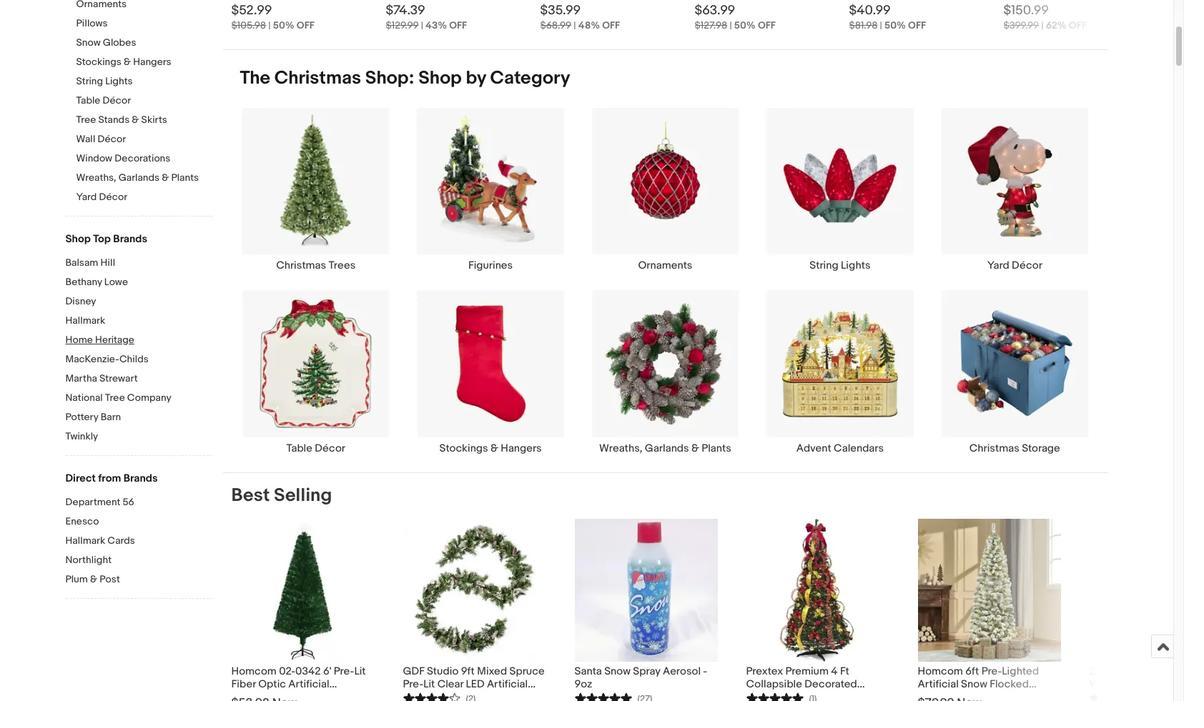 Task type: describe. For each thing, give the bounding box(es) containing it.
christmas trees
[[276, 259, 356, 273]]

cards
[[108, 535, 135, 547]]

1 horizontal spatial wreaths, garlands & plants link
[[578, 290, 753, 455]]

$40.99
[[850, 3, 891, 19]]

by
[[466, 67, 486, 89]]

$74.39 $129.99 | 43% off
[[386, 3, 467, 31]]

optic
[[258, 678, 286, 692]]

led
[[466, 678, 485, 692]]

6'
[[323, 665, 332, 679]]

hallmark inside balsam hill bethany lowe disney hallmark home heritage mackenzie-childs martha strewart national tree company pottery barn twinkly
[[65, 315, 105, 327]]

spray
[[634, 665, 661, 679]]

christmas storage link
[[928, 290, 1103, 455]]

balsam
[[65, 257, 98, 269]]

4.1 out of 5 stars image
[[1090, 692, 1147, 702]]

1 horizontal spatial yard
[[988, 259, 1010, 273]]

| for $74.39
[[421, 19, 424, 31]]

| for $35.99
[[574, 19, 576, 31]]

tree for homcom 02-0342 6' pre-lit fiber optic artificial christmas tree - green
[[284, 691, 305, 702]]

1 horizontal spatial garlands
[[645, 442, 690, 455]]

tree inside balsam hill bethany lowe disney hallmark home heritage mackenzie-childs martha strewart national tree company pottery barn twinkly
[[105, 392, 125, 404]]

4 out of 5 stars image
[[403, 692, 460, 702]]

string lights
[[810, 259, 871, 273]]

bethany lowe link
[[65, 276, 212, 290]]

$63.99
[[695, 3, 736, 19]]

wall
[[76, 133, 95, 145]]

$150.99
[[1004, 3, 1050, 19]]

0 vertical spatial string lights link
[[76, 75, 212, 89]]

1 horizontal spatial plants
[[702, 442, 732, 455]]

$63.99 $127.98 | 50% off
[[695, 3, 776, 31]]

best
[[231, 485, 270, 507]]

santa
[[575, 665, 602, 679]]

stands
[[98, 114, 130, 126]]

lit inside homcom 02-0342 6' pre-lit fiber optic artificial christmas tree - green
[[354, 665, 366, 679]]

decorations
[[115, 152, 171, 165]]

mixed
[[477, 665, 507, 679]]

heritage
[[95, 334, 134, 346]]

off for $40.99
[[909, 19, 927, 31]]

christmas left trees
[[276, 259, 326, 273]]

$74.39
[[386, 3, 426, 19]]

twinkly
[[65, 431, 98, 443]]

lit inside gdf studio 9ft mixed spruce pre-lit clear led artificial christmas garland
[[424, 678, 435, 692]]

christmas inside 2 ft pvc christmas
[[1136, 665, 1185, 679]]

$129.99
[[386, 19, 419, 31]]

off for $63.99
[[758, 19, 776, 31]]

lowe
[[104, 276, 128, 288]]

$68.99 text field
[[541, 19, 572, 31]]

artificial inside homcom 02-0342 6' pre-lit fiber optic artificial christmas tree - green
[[289, 678, 330, 692]]

storage
[[1023, 442, 1061, 455]]

1 horizontal spatial string
[[810, 259, 839, 273]]

table inside pillows snow globes stockings & hangers string lights table décor tree stands & skirts wall décor window decorations wreaths, garlands & plants yard décor
[[76, 94, 100, 107]]

- inside homcom 02-0342 6' pre-lit fiber optic artificial christmas tree - green
[[308, 691, 312, 702]]

2
[[1090, 665, 1096, 679]]

stockings inside stockings & hangers link
[[440, 442, 489, 455]]

| for $150.99
[[1042, 19, 1044, 31]]

home
[[65, 334, 93, 346]]

off for $150.99
[[1070, 19, 1087, 31]]

enesco
[[65, 516, 99, 528]]

calendars
[[834, 442, 884, 455]]

9oz
[[575, 678, 593, 692]]

$129.99 text field
[[386, 19, 419, 31]]

best selling
[[231, 485, 332, 507]]

homcom 02-0342 6' pre-lit fiber optic artificial christmas tree - green
[[231, 665, 366, 702]]

trees
[[329, 259, 356, 273]]

9ft
[[461, 665, 475, 679]]

| for $52.99
[[269, 19, 271, 31]]

christmas right the in the top left of the page
[[275, 67, 361, 89]]

| for $63.99
[[730, 19, 732, 31]]

brands for direct from brands
[[124, 472, 158, 486]]

direct from brands
[[65, 472, 158, 486]]

56
[[123, 497, 134, 509]]

1 vertical spatial table
[[287, 442, 313, 455]]

snow for globes
[[76, 36, 101, 49]]

studio
[[427, 665, 459, 679]]

snow globes link
[[76, 36, 212, 50]]

gdf
[[403, 665, 425, 679]]

prextex premium 4 ft collapsible decorated christmas tree w/ lights pop-up image
[[753, 519, 883, 662]]

snow for spray
[[605, 665, 631, 679]]

off for $35.99
[[603, 19, 620, 31]]

$127.98
[[695, 19, 728, 31]]

hallmark link
[[65, 315, 212, 328]]

50% for $63.99
[[735, 19, 756, 31]]

$81.98 text field
[[850, 19, 878, 31]]

spruce
[[510, 665, 545, 679]]

table décor
[[287, 442, 346, 455]]

ornaments link
[[578, 107, 753, 273]]

advent
[[797, 442, 832, 455]]

hangers inside pillows snow globes stockings & hangers string lights table décor tree stands & skirts wall décor window decorations wreaths, garlands & plants yard décor
[[133, 56, 171, 68]]

department 56 enesco hallmark cards northlight plum & post
[[65, 497, 135, 586]]

department
[[65, 497, 120, 509]]

50% for $40.99
[[885, 19, 907, 31]]

advent calendars link
[[753, 290, 928, 455]]

disney
[[65, 296, 96, 308]]

fiber
[[231, 678, 256, 692]]

$105.98
[[231, 19, 266, 31]]

christmas storage
[[970, 442, 1061, 455]]

clear
[[438, 678, 464, 692]]

green
[[314, 691, 345, 702]]

43%
[[426, 19, 447, 31]]

pre- inside gdf studio 9ft mixed spruce pre-lit clear led artificial christmas garland
[[403, 678, 424, 692]]

homcom
[[231, 665, 277, 679]]

off for $74.39
[[450, 19, 467, 31]]

& inside department 56 enesco hallmark cards northlight plum & post
[[90, 574, 97, 586]]

mackenzie-
[[65, 353, 119, 366]]

- inside "santa snow spray aerosol - 9oz"
[[704, 665, 708, 679]]

window
[[76, 152, 112, 165]]

yard inside pillows snow globes stockings & hangers string lights table décor tree stands & skirts wall décor window decorations wreaths, garlands & plants yard décor
[[76, 191, 97, 203]]

martha strewart link
[[65, 373, 212, 386]]

home heritage link
[[65, 334, 212, 348]]

gdf studio 9ft mixed spruce pre-lit clear led artificial christmas garland
[[403, 665, 545, 702]]

christmas trees link
[[229, 107, 404, 273]]

bethany
[[65, 276, 102, 288]]

0 horizontal spatial yard décor link
[[76, 191, 212, 205]]

1 horizontal spatial lights
[[842, 259, 871, 273]]

company
[[127, 392, 172, 404]]

pillows link
[[76, 17, 212, 31]]

martha
[[65, 373, 97, 385]]

top
[[93, 233, 111, 246]]

tree for pillows snow globes stockings & hangers string lights table décor tree stands & skirts wall décor window decorations wreaths, garlands & plants yard décor
[[76, 114, 96, 126]]

aerosol
[[663, 665, 701, 679]]

ft
[[1099, 665, 1110, 679]]



Task type: locate. For each thing, give the bounding box(es) containing it.
0 vertical spatial stockings & hangers link
[[76, 56, 212, 69]]

- right aerosol
[[704, 665, 708, 679]]

northlight link
[[65, 555, 212, 568]]

0 horizontal spatial stockings
[[76, 56, 122, 68]]

0 horizontal spatial artificial
[[289, 678, 330, 692]]

0 horizontal spatial table
[[76, 94, 100, 107]]

| inside $150.99 $399.99 | 62% off
[[1042, 19, 1044, 31]]

figurines
[[469, 259, 513, 273]]

2 50% from the left
[[735, 19, 756, 31]]

5 out of 5 stars image
[[747, 692, 804, 702]]

2 ft pvc christmas tree - white image
[[1090, 519, 1185, 662]]

1 horizontal spatial shop
[[419, 67, 462, 89]]

1 vertical spatial string
[[810, 259, 839, 273]]

string inside pillows snow globes stockings & hangers string lights table décor tree stands & skirts wall décor window decorations wreaths, garlands & plants yard décor
[[76, 75, 103, 87]]

off right $127.98
[[758, 19, 776, 31]]

décor
[[103, 94, 131, 107], [98, 133, 126, 145], [99, 191, 127, 203], [1013, 259, 1043, 273], [315, 442, 346, 455]]

1 horizontal spatial table
[[287, 442, 313, 455]]

| right $127.98 text box
[[730, 19, 732, 31]]

gdf studio 9ft mixed spruce pre-lit clear led artificial christmas garland image
[[403, 519, 546, 662]]

stockings inside pillows snow globes stockings & hangers string lights table décor tree stands & skirts wall décor window decorations wreaths, garlands & plants yard décor
[[76, 56, 122, 68]]

the
[[240, 67, 271, 89]]

1 vertical spatial stockings
[[440, 442, 489, 455]]

0 vertical spatial snow
[[76, 36, 101, 49]]

1 horizontal spatial snow
[[605, 665, 631, 679]]

christmas down "homcom"
[[231, 691, 282, 702]]

tree down 'strewart'
[[105, 392, 125, 404]]

disney link
[[65, 296, 212, 309]]

artificial inside gdf studio 9ft mixed spruce pre-lit clear led artificial christmas garland
[[487, 678, 528, 692]]

0 vertical spatial plants
[[171, 172, 199, 184]]

off right the $105.98
[[297, 19, 315, 31]]

0 vertical spatial stockings
[[76, 56, 122, 68]]

1 horizontal spatial -
[[704, 665, 708, 679]]

santa snow spray aerosol - 9oz
[[575, 665, 708, 692]]

ornaments
[[639, 259, 693, 273]]

2 off from the left
[[450, 19, 467, 31]]

$35.99 $68.99 | 48% off
[[541, 3, 620, 31]]

pillows
[[76, 17, 108, 29]]

off for $52.99
[[297, 19, 315, 31]]

christmas left storage
[[970, 442, 1020, 455]]

$81.98
[[850, 19, 878, 31]]

3 50% from the left
[[885, 19, 907, 31]]

3 | from the left
[[574, 19, 576, 31]]

snow inside "santa snow spray aerosol - 9oz"
[[605, 665, 631, 679]]

tree up the "wall"
[[76, 114, 96, 126]]

1 vertical spatial brands
[[124, 472, 158, 486]]

wreaths,
[[76, 172, 116, 184], [600, 442, 643, 455]]

4 off from the left
[[758, 19, 776, 31]]

$35.99
[[541, 3, 581, 19]]

1 vertical spatial string lights link
[[753, 107, 928, 273]]

48%
[[579, 19, 600, 31]]

tree inside homcom 02-0342 6' pre-lit fiber optic artificial christmas tree - green
[[284, 691, 305, 702]]

snow up 4.8 out of 5 stars image
[[605, 665, 631, 679]]

| left 43%
[[421, 19, 424, 31]]

0 vertical spatial wreaths,
[[76, 172, 116, 184]]

wall décor link
[[76, 133, 212, 147]]

lights inside pillows snow globes stockings & hangers string lights table décor tree stands & skirts wall décor window decorations wreaths, garlands & plants yard décor
[[105, 75, 133, 87]]

balsam hill bethany lowe disney hallmark home heritage mackenzie-childs martha strewart national tree company pottery barn twinkly
[[65, 257, 172, 443]]

garland
[[456, 691, 495, 702]]

off inside $35.99 $68.99 | 48% off
[[603, 19, 620, 31]]

0 horizontal spatial lights
[[105, 75, 133, 87]]

table up selling
[[287, 442, 313, 455]]

shop:
[[366, 67, 415, 89]]

shop
[[419, 67, 462, 89], [65, 233, 91, 246]]

table décor link for the bottom stockings & hangers link
[[229, 290, 404, 455]]

1 horizontal spatial 50%
[[735, 19, 756, 31]]

pre- inside homcom 02-0342 6' pre-lit fiber optic artificial christmas tree - green
[[334, 665, 355, 679]]

wreaths, inside pillows snow globes stockings & hangers string lights table décor tree stands & skirts wall décor window decorations wreaths, garlands & plants yard décor
[[76, 172, 116, 184]]

wreaths, garlands & plants link
[[76, 172, 212, 185], [578, 290, 753, 455]]

barn
[[101, 411, 121, 424]]

skirts
[[141, 114, 167, 126]]

50% down $40.99
[[885, 19, 907, 31]]

50% right $105.98 'text field'
[[273, 19, 295, 31]]

off right the 48% on the top
[[603, 19, 620, 31]]

pottery barn link
[[65, 411, 212, 425]]

50% down $63.99
[[735, 19, 756, 31]]

6 | from the left
[[1042, 19, 1044, 31]]

| inside $35.99 $68.99 | 48% off
[[574, 19, 576, 31]]

lit right 6'
[[354, 665, 366, 679]]

-
[[704, 665, 708, 679], [308, 691, 312, 702]]

4.8 out of 5 stars image
[[575, 692, 632, 702]]

0 vertical spatial brands
[[113, 233, 148, 246]]

1 horizontal spatial table décor link
[[229, 290, 404, 455]]

0 vertical spatial string
[[76, 75, 103, 87]]

christmas
[[275, 67, 361, 89], [276, 259, 326, 273], [970, 442, 1020, 455], [1136, 665, 1185, 679], [231, 691, 282, 702], [403, 691, 453, 702]]

snow inside pillows snow globes stockings & hangers string lights table décor tree stands & skirts wall décor window decorations wreaths, garlands & plants yard décor
[[76, 36, 101, 49]]

off inside $40.99 $81.98 | 50% off
[[909, 19, 927, 31]]

0 horizontal spatial garlands
[[119, 172, 160, 184]]

0342
[[296, 665, 321, 679]]

off inside $52.99 $105.98 | 50% off
[[297, 19, 315, 31]]

0 horizontal spatial plants
[[171, 172, 199, 184]]

1 horizontal spatial artificial
[[487, 678, 528, 692]]

0 vertical spatial table décor link
[[76, 94, 212, 108]]

0 horizontal spatial -
[[308, 691, 312, 702]]

0 vertical spatial -
[[704, 665, 708, 679]]

1 horizontal spatial stockings & hangers link
[[404, 290, 578, 455]]

0 vertical spatial hallmark
[[65, 315, 105, 327]]

$105.98 text field
[[231, 19, 266, 31]]

tree down 02-
[[284, 691, 305, 702]]

1 vertical spatial tree
[[105, 392, 125, 404]]

5 | from the left
[[881, 19, 883, 31]]

50% inside $63.99 $127.98 | 50% off
[[735, 19, 756, 31]]

50% inside $40.99 $81.98 | 50% off
[[885, 19, 907, 31]]

0 horizontal spatial wreaths, garlands & plants link
[[76, 172, 212, 185]]

1 vertical spatial stockings & hangers link
[[404, 290, 578, 455]]

brands
[[113, 233, 148, 246], [124, 472, 158, 486]]

1 vertical spatial hangers
[[501, 442, 542, 455]]

0 vertical spatial shop
[[419, 67, 462, 89]]

1 horizontal spatial pre-
[[403, 678, 424, 692]]

1 horizontal spatial stockings
[[440, 442, 489, 455]]

| inside $52.99 $105.98 | 50% off
[[269, 19, 271, 31]]

0 horizontal spatial snow
[[76, 36, 101, 49]]

&
[[124, 56, 131, 68], [132, 114, 139, 126], [162, 172, 169, 184], [491, 442, 499, 455], [692, 442, 700, 455], [90, 574, 97, 586]]

brands up balsam hill link
[[113, 233, 148, 246]]

hallmark
[[65, 315, 105, 327], [65, 535, 105, 547]]

- left green
[[308, 691, 312, 702]]

pre- left studio
[[403, 678, 424, 692]]

1 vertical spatial wreaths, garlands & plants link
[[578, 290, 753, 455]]

1 vertical spatial wreaths,
[[600, 442, 643, 455]]

1 horizontal spatial string lights link
[[753, 107, 928, 273]]

| inside $63.99 $127.98 | 50% off
[[730, 19, 732, 31]]

window decorations link
[[76, 152, 212, 166]]

1 off from the left
[[297, 19, 315, 31]]

1 vertical spatial yard
[[988, 259, 1010, 273]]

figurines link
[[404, 107, 578, 273]]

| inside $40.99 $81.98 | 50% off
[[881, 19, 883, 31]]

christmas right pvc
[[1136, 665, 1185, 679]]

0 vertical spatial yard
[[76, 191, 97, 203]]

plants inside pillows snow globes stockings & hangers string lights table décor tree stands & skirts wall décor window decorations wreaths, garlands & plants yard décor
[[171, 172, 199, 184]]

shop left by
[[419, 67, 462, 89]]

0 vertical spatial garlands
[[119, 172, 160, 184]]

homcom 02-0342 6' pre-lit fiber optic artificial christmas tree - green link
[[231, 662, 375, 702]]

50% inside $52.99 $105.98 | 50% off
[[273, 19, 295, 31]]

$68.99
[[541, 19, 572, 31]]

table décor link for tree stands & skirts link
[[76, 94, 212, 108]]

0 vertical spatial wreaths, garlands & plants link
[[76, 172, 212, 185]]

1 horizontal spatial yard décor link
[[928, 107, 1103, 273]]

1 vertical spatial garlands
[[645, 442, 690, 455]]

stockings
[[76, 56, 122, 68], [440, 442, 489, 455]]

hallmark down disney
[[65, 315, 105, 327]]

| inside the $74.39 $129.99 | 43% off
[[421, 19, 424, 31]]

4 | from the left
[[730, 19, 732, 31]]

brands up department 56 link
[[124, 472, 158, 486]]

tree stands & skirts link
[[76, 114, 212, 127]]

1 vertical spatial table décor link
[[229, 290, 404, 455]]

off right 43%
[[450, 19, 467, 31]]

shop top brands
[[65, 233, 148, 246]]

off right $81.98
[[909, 19, 927, 31]]

table up stands
[[76, 94, 100, 107]]

balsam hill link
[[65, 257, 212, 270]]

shop left top
[[65, 233, 91, 246]]

homcom 02-0342 6' pre-lit fiber optic artificial christmas tree - green image
[[231, 519, 375, 662]]

1 vertical spatial hallmark
[[65, 535, 105, 547]]

1 vertical spatial plants
[[702, 442, 732, 455]]

0 horizontal spatial tree
[[76, 114, 96, 126]]

| right $105.98 'text field'
[[269, 19, 271, 31]]

2 ft pvc christmas link
[[1090, 662, 1185, 692]]

0 horizontal spatial yard
[[76, 191, 97, 203]]

6 off from the left
[[1070, 19, 1087, 31]]

direct
[[65, 472, 96, 486]]

0 horizontal spatial shop
[[65, 233, 91, 246]]

strewart
[[100, 373, 138, 385]]

string
[[76, 75, 103, 87], [810, 259, 839, 273]]

0 vertical spatial lights
[[105, 75, 133, 87]]

off inside the $74.39 $129.99 | 43% off
[[450, 19, 467, 31]]

1 horizontal spatial tree
[[105, 392, 125, 404]]

pottery
[[65, 411, 98, 424]]

1 horizontal spatial hangers
[[501, 442, 542, 455]]

2 vertical spatial tree
[[284, 691, 305, 702]]

off inside $150.99 $399.99 | 62% off
[[1070, 19, 1087, 31]]

1 artificial from the left
[[289, 678, 330, 692]]

62%
[[1047, 19, 1067, 31]]

0 horizontal spatial lit
[[354, 665, 366, 679]]

1 horizontal spatial wreaths,
[[600, 442, 643, 455]]

$52.99 $105.98 | 50% off
[[231, 3, 315, 31]]

2 ft pvc christmas
[[1090, 665, 1185, 692]]

brands for shop top brands
[[113, 233, 148, 246]]

$127.98 text field
[[695, 19, 728, 31]]

| right $81.98 text field
[[881, 19, 883, 31]]

1 | from the left
[[269, 19, 271, 31]]

0 horizontal spatial stockings & hangers link
[[76, 56, 212, 69]]

tree inside pillows snow globes stockings & hangers string lights table décor tree stands & skirts wall décor window decorations wreaths, garlands & plants yard décor
[[76, 114, 96, 126]]

2 hallmark from the top
[[65, 535, 105, 547]]

0 vertical spatial tree
[[76, 114, 96, 126]]

0 horizontal spatial string lights link
[[76, 75, 212, 89]]

0 horizontal spatial hangers
[[133, 56, 171, 68]]

3 off from the left
[[603, 19, 620, 31]]

1 vertical spatial snow
[[605, 665, 631, 679]]

off inside $63.99 $127.98 | 50% off
[[758, 19, 776, 31]]

selling
[[274, 485, 332, 507]]

the christmas shop: shop by category
[[240, 67, 571, 89]]

advent calendars
[[797, 442, 884, 455]]

northlight
[[65, 555, 112, 567]]

lights
[[105, 75, 133, 87], [842, 259, 871, 273]]

1 50% from the left
[[273, 19, 295, 31]]

2 horizontal spatial tree
[[284, 691, 305, 702]]

hallmark down enesco
[[65, 535, 105, 547]]

2 artificial from the left
[[487, 678, 528, 692]]

snow down pillows
[[76, 36, 101, 49]]

1 vertical spatial -
[[308, 691, 312, 702]]

pillows snow globes stockings & hangers string lights table décor tree stands & skirts wall décor window decorations wreaths, garlands & plants yard décor
[[76, 17, 199, 203]]

yard décor link
[[928, 107, 1103, 273], [76, 191, 212, 205]]

globes
[[103, 36, 136, 49]]

$399.99 text field
[[1004, 19, 1040, 31]]

0 horizontal spatial wreaths,
[[76, 172, 116, 184]]

0 horizontal spatial table décor link
[[76, 94, 212, 108]]

0 horizontal spatial 50%
[[273, 19, 295, 31]]

stockings & hangers link
[[76, 56, 212, 69], [404, 290, 578, 455]]

stockings & hangers
[[440, 442, 542, 455]]

0 horizontal spatial string
[[76, 75, 103, 87]]

0 vertical spatial hangers
[[133, 56, 171, 68]]

2 horizontal spatial 50%
[[885, 19, 907, 31]]

hill
[[101, 257, 115, 269]]

hallmark cards link
[[65, 535, 212, 549]]

plum & post link
[[65, 574, 212, 587]]

1 vertical spatial lights
[[842, 259, 871, 273]]

1 vertical spatial shop
[[65, 233, 91, 246]]

| left 62%
[[1042, 19, 1044, 31]]

santa snow spray aerosol - 9oz image
[[575, 519, 718, 662]]

2 | from the left
[[421, 19, 424, 31]]

| left the 48% on the top
[[574, 19, 576, 31]]

homcom 6ft pre-lighted artificial snow flocked christmas tree with warm white led lights - green/white image
[[918, 519, 1062, 662]]

pre- right 6'
[[334, 665, 355, 679]]

christmas inside homcom 02-0342 6' pre-lit fiber optic artificial christmas tree - green
[[231, 691, 282, 702]]

pvc
[[1112, 665, 1134, 679]]

50% for $52.99
[[273, 19, 295, 31]]

plum
[[65, 574, 88, 586]]

0 horizontal spatial pre-
[[334, 665, 355, 679]]

off right 62%
[[1070, 19, 1087, 31]]

5 off from the left
[[909, 19, 927, 31]]

hallmark inside department 56 enesco hallmark cards northlight plum & post
[[65, 535, 105, 547]]

lit left clear in the left bottom of the page
[[424, 678, 435, 692]]

| for $40.99
[[881, 19, 883, 31]]

christmas inside gdf studio 9ft mixed spruce pre-lit clear led artificial christmas garland
[[403, 691, 453, 702]]

gdf studio 9ft mixed spruce pre-lit clear led artificial christmas garland link
[[403, 662, 546, 702]]

post
[[100, 574, 120, 586]]

string lights link
[[76, 75, 212, 89], [753, 107, 928, 273]]

1 hallmark from the top
[[65, 315, 105, 327]]

garlands inside pillows snow globes stockings & hangers string lights table décor tree stands & skirts wall décor window decorations wreaths, garlands & plants yard décor
[[119, 172, 160, 184]]

1 horizontal spatial lit
[[424, 678, 435, 692]]

christmas down gdf
[[403, 691, 453, 702]]

yard
[[76, 191, 97, 203], [988, 259, 1010, 273]]

0 vertical spatial table
[[76, 94, 100, 107]]



Task type: vqa. For each thing, say whether or not it's contained in the screenshot.
'Yard Décor' link
yes



